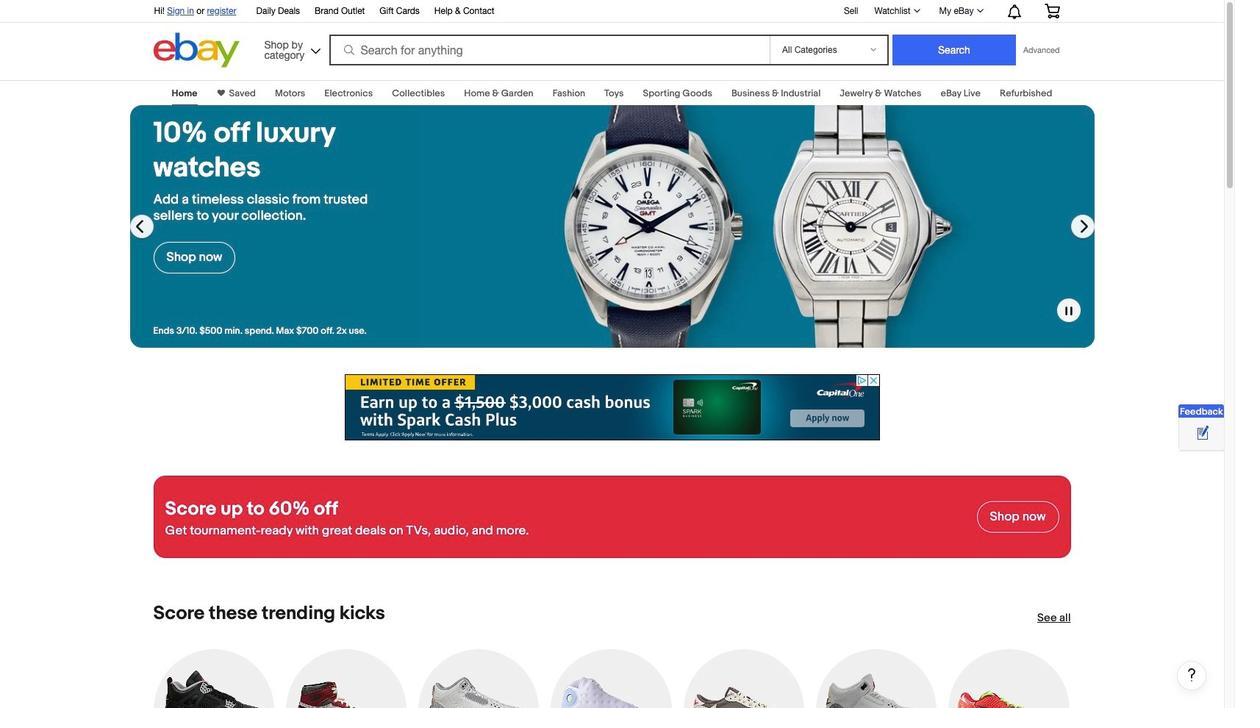 Task type: vqa. For each thing, say whether or not it's contained in the screenshot.
main content
yes



Task type: describe. For each thing, give the bounding box(es) containing it.
watchlist image
[[914, 9, 921, 13]]

help, opens dialogs image
[[1185, 668, 1200, 683]]

advertisement element
[[345, 374, 880, 441]]

your shopping cart image
[[1044, 4, 1061, 18]]



Task type: locate. For each thing, give the bounding box(es) containing it.
Search for anything text field
[[331, 36, 767, 64]]

main content
[[0, 71, 1225, 708]]

None submit
[[893, 35, 1017, 65]]

account navigation
[[146, 0, 1071, 23]]

banner
[[146, 0, 1071, 71]]

my ebay image
[[977, 9, 984, 13]]



